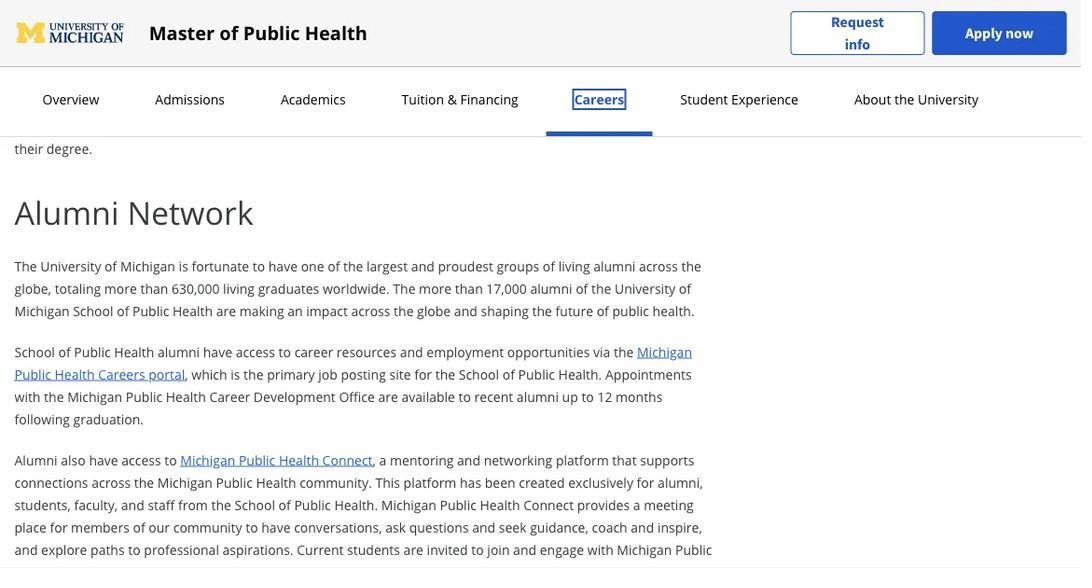 Task type: describe. For each thing, give the bounding box(es) containing it.
program,
[[55, 50, 111, 68]]

the right about
[[895, 91, 915, 108]]

development
[[254, 388, 336, 406]]

deeper
[[462, 50, 505, 68]]

is inside , which is the primary job posting site for the school of public health. appointments with the michigan public health career development office are available to recent alumni up to 12 months following graduation.
[[231, 365, 240, 383]]

2 horizontal spatial a
[[634, 496, 641, 514]]

are down professional
[[177, 563, 197, 568]]

opportunity
[[205, 50, 278, 68]]

after
[[43, 72, 72, 90]]

to left join
[[472, 541, 484, 559]]

our inside in this program, you'll have the opportunity to choose your path and dive deeper into focus areas that interest you. jobs after graduation might include, but are not limited to, health data analyst, health administrator, health educator, clinical manager, or policy analyst.  learn more about how our students are applying public health knowledge to their work in fields like medicine, non-profit organizations, dentistry, and government while they earn their degree.
[[432, 95, 453, 112]]

which inside , a mentoring and networking platform that supports connections across the michigan public health community. this platform has been created exclusively for alumni, students, faculty, and staff from the school of public health. michigan public health connect provides a meeting place for members of our community to have conversations, ask questions and seek guidance, coach and inspire, and explore paths to professional aspirations. current students are invited to join and engage with michigan public health connect while they are currently enrolled, which can allow them to participate in a student-a
[[316, 563, 352, 568]]

data
[[415, 72, 444, 90]]

globe,
[[14, 280, 51, 297]]

about
[[855, 91, 892, 108]]

career
[[295, 343, 333, 361]]

to up not
[[281, 50, 294, 68]]

globe
[[417, 302, 451, 320]]

to up primary
[[279, 343, 291, 361]]

can
[[355, 563, 376, 568]]

months
[[616, 388, 663, 406]]

questions
[[409, 518, 469, 536]]

alumni for alumni also have access to michigan public health connect
[[14, 451, 58, 469]]

0 vertical spatial platform
[[556, 451, 609, 469]]

to up staff
[[164, 451, 177, 469]]

0 vertical spatial across
[[639, 257, 678, 275]]

professional
[[144, 541, 219, 559]]

across inside , a mentoring and networking platform that supports connections across the michigan public health community. this platform has been created exclusively for alumni, students, faculty, and staff from the school of public health. michigan public health connect provides a meeting place for members of our community to have conversations, ask questions and seek guidance, coach and inspire, and explore paths to professional aspirations. current students are invited to join and engage with michigan public health connect while they are currently enrolled, which can allow them to participate in a student-a
[[92, 474, 131, 491]]

into
[[509, 50, 532, 68]]

student
[[681, 91, 728, 108]]

student experience
[[681, 91, 799, 108]]

this
[[376, 474, 400, 491]]

of inside , which is the primary job posting site for the school of public health. appointments with the michigan public health career development office are available to recent alumni up to 12 months following graduation.
[[503, 365, 515, 383]]

more inside looking to hear more about public health? listen to population healthy
[[845, 41, 880, 58]]

financing
[[461, 91, 519, 108]]

population healthy link
[[795, 63, 912, 81]]

experience
[[732, 91, 799, 108]]

for inside , which is the primary job posting site for the school of public health. appointments with the michigan public health career development office are available to recent alumni up to 12 months following graduation.
[[415, 365, 432, 383]]

alumni up via
[[594, 257, 636, 275]]

the up the career
[[244, 365, 264, 383]]

health down michigan public health connect link
[[256, 474, 296, 491]]

explore
[[41, 541, 87, 559]]

michigan inside , which is the primary job posting site for the school of public health. appointments with the michigan public health career development office are available to recent alumni up to 12 months following graduation.
[[67, 388, 122, 406]]

1 vertical spatial access
[[122, 451, 161, 469]]

1 vertical spatial connect
[[524, 496, 574, 514]]

the up worldwide.
[[343, 257, 363, 275]]

school inside the university of michigan is fortunate to have one of the largest and proudest groups of living alumni across the globe, totaling more than 630,000 living graduates worldwide. the more than 17,000 alumni of the university of michigan school of public health are making an impact across the globe and shaping the future of public health.
[[73, 302, 113, 320]]

overview link
[[37, 91, 105, 108]]

listen
[[740, 63, 776, 81]]

from inside , a mentoring and networking platform that supports connections across the michigan public health community. this platform has been created exclusively for alumni, students, faculty, and staff from the school of public health. michigan public health connect provides a meeting place for members of our community to have conversations, ask questions and seek guidance, coach and inspire, and explore paths to professional aspirations. current students are invited to join and engage with michigan public health connect while they are currently enrolled, which can allow them to participate in a student-a
[[178, 496, 208, 514]]

alumni inside , which is the primary job posting site for the school of public health. appointments with the michigan public health career development office are available to recent alumni up to 12 months following graduation.
[[517, 388, 559, 406]]

from inside podcast from university of michigan school of public health.
[[967, 63, 996, 81]]

with inside , which is the primary job posting site for the school of public health. appointments with the michigan public health career development office are available to recent alumni up to 12 months following graduation.
[[14, 388, 41, 406]]

michigan inside podcast from university of michigan school of public health.
[[820, 85, 875, 103]]

to left 'recent' at the bottom left
[[459, 388, 471, 406]]

opportunities
[[508, 343, 590, 361]]

alumni up future
[[531, 280, 573, 297]]

they inside in this program, you'll have the opportunity to choose your path and dive deeper into focus areas that interest you. jobs after graduation might include, but are not limited to, health data analyst, health administrator, health educator, clinical manager, or policy analyst.  learn more about how our students are applying public health knowledge to their work in fields like medicine, non-profit organizations, dentistry, and government while they earn their degree.
[[657, 117, 684, 135]]

in inside , a mentoring and networking platform that supports connections across the michigan public health community. this platform has been created exclusively for alumni, students, faculty, and staff from the school of public health. michigan public health connect provides a meeting place for members of our community to have conversations, ask questions and seek guidance, coach and inspire, and explore paths to professional aspirations. current students are invited to join and engage with michigan public health connect while they are currently enrolled, which can allow them to participate in a student-a
[[535, 563, 547, 568]]

deadline:
[[791, 1, 852, 19]]

the up following
[[44, 388, 64, 406]]

0 vertical spatial the
[[14, 257, 37, 275]]

public down has
[[440, 496, 477, 514]]

to down clinical on the top left
[[84, 117, 96, 135]]

supports
[[640, 451, 695, 469]]

, a mentoring and networking platform that supports connections across the michigan public health community. this platform has been created exclusively for alumni, students, faculty, and staff from the school of public health. michigan public health connect provides a meeting place for members of our community to have conversations, ask questions and seek guidance, coach and inspire, and explore paths to professional aspirations. current students are invited to join and engage with michigan public health connect while they are currently enrolled, which can allow them to participate in a student-a
[[14, 451, 713, 568]]

in
[[14, 50, 26, 68]]

1 than from the left
[[140, 280, 168, 297]]

alumni up the portal
[[158, 343, 200, 361]]

site
[[390, 365, 411, 383]]

you'll
[[115, 50, 146, 68]]

the inside in this program, you'll have the opportunity to choose your path and dive deeper into focus areas that interest you. jobs after graduation might include, but are not limited to, health data analyst, health administrator, health educator, clinical manager, or policy analyst.  learn more about how our students are applying public health knowledge to their work in fields like medicine, non-profit organizations, dentistry, and government while they earn their degree.
[[182, 50, 202, 68]]

to left 12
[[582, 388, 594, 406]]

and down seek
[[513, 541, 537, 559]]

are left the applying
[[513, 95, 533, 112]]

health up choose
[[305, 20, 368, 46]]

analyst,
[[447, 72, 495, 90]]

interest
[[637, 50, 684, 68]]

via
[[594, 343, 611, 361]]

proudest
[[438, 257, 494, 275]]

more inside in this program, you'll have the opportunity to choose your path and dive deeper into focus areas that interest you. jobs after graduation might include, but are not limited to, health data analyst, health administrator, health educator, clinical manager, or policy analyst.  learn more about how our students are applying public health knowledge to their work in fields like medicine, non-profit organizations, dentistry, and government while they earn their degree.
[[327, 95, 360, 112]]

areas
[[572, 50, 605, 68]]

aspirations.
[[223, 541, 294, 559]]

2024
[[906, 1, 936, 19]]

, which is the primary job posting site for the school of public health. appointments with the michigan public health career development office are available to recent alumni up to 12 months following graduation.
[[14, 365, 692, 428]]

educator,
[[14, 95, 72, 112]]

630,000
[[172, 280, 220, 297]]

have inside , a mentoring and networking platform that supports connections across the michigan public health community. this platform has been created exclusively for alumni, students, faculty, and staff from the school of public health. michigan public health connect provides a meeting place for members of our community to have conversations, ask questions and seek guidance, coach and inspire, and explore paths to professional aspirations. current students are invited to join and engage with michigan public health connect while they are currently enrolled, which can allow them to participate in a student-a
[[262, 518, 291, 536]]

available
[[402, 388, 455, 406]]

in inside in this program, you'll have the opportunity to choose your path and dive deeper into focus areas that interest you. jobs after graduation might include, but are not limited to, health data analyst, health administrator, health educator, clinical manager, or policy analyst.  learn more about how our students are applying public health knowledge to their work in fields like medicine, non-profit organizations, dentistry, and government while they earn their degree.
[[165, 117, 177, 135]]

about inside in this program, you'll have the opportunity to choose your path and dive deeper into focus areas that interest you. jobs after graduation might include, but are not limited to, health data analyst, health administrator, health educator, clinical manager, or policy analyst.  learn more about how our students are applying public health knowledge to their work in fields like medicine, non-profit organizations, dentistry, and government while they earn their degree.
[[363, 95, 399, 112]]

1 vertical spatial across
[[351, 302, 391, 320]]

alumni also have access to michigan public health connect
[[14, 451, 373, 469]]

invited
[[427, 541, 468, 559]]

health. inside podcast from university of michigan school of public health.
[[978, 85, 1021, 103]]

focus
[[536, 50, 569, 68]]

final deadline: may 15, 2024
[[756, 1, 936, 19]]

and left staff
[[121, 496, 144, 514]]

17,000
[[487, 280, 527, 297]]

job
[[318, 365, 338, 383]]

, for which
[[185, 365, 188, 383]]

and up "site"
[[400, 343, 423, 361]]

and down 'place' on the bottom
[[14, 541, 38, 559]]

public down opportunities
[[519, 365, 555, 383]]

master
[[149, 20, 215, 46]]

students inside in this program, you'll have the opportunity to choose your path and dive deeper into focus areas that interest you. jobs after graduation might include, but are not limited to, health data analyst, health administrator, health educator, clinical manager, or policy analyst.  learn more about how our students are applying public health knowledge to their work in fields like medicine, non-profit organizations, dentistry, and government while they earn their degree.
[[457, 95, 510, 112]]

more up the globe
[[419, 280, 452, 297]]

master of public health
[[149, 20, 368, 46]]

apply now button
[[933, 11, 1067, 55]]

faculty,
[[74, 496, 118, 514]]

to right paths
[[128, 541, 141, 559]]

healthy
[[865, 63, 912, 81]]

like
[[216, 117, 237, 135]]

future
[[556, 302, 594, 320]]

0 vertical spatial living
[[559, 257, 590, 275]]

seek
[[499, 518, 527, 536]]

limited
[[307, 72, 349, 90]]

resources
[[337, 343, 397, 361]]

but
[[236, 72, 256, 90]]

shaping
[[481, 302, 529, 320]]

up
[[562, 388, 578, 406]]

0 vertical spatial their
[[100, 117, 128, 135]]

and down the applying
[[517, 117, 541, 135]]

0 horizontal spatial for
[[50, 518, 68, 536]]

that inside , a mentoring and networking platform that supports connections across the michigan public health community. this platform has been created exclusively for alumni, students, faculty, and staff from the school of public health. michigan public health connect provides a meeting place for members of our community to have conversations, ask questions and seek guidance, coach and inspire, and explore paths to professional aspirations. current students are invited to join and engage with michigan public health connect while they are currently enrolled, which can allow them to participate in a student-a
[[613, 451, 637, 469]]

conversations,
[[294, 518, 382, 536]]

health up community.
[[279, 451, 319, 469]]

the left future
[[532, 302, 552, 320]]

applying
[[537, 95, 588, 112]]

that inside in this program, you'll have the opportunity to choose your path and dive deeper into focus areas that interest you. jobs after graduation might include, but are not limited to, health data analyst, health administrator, health educator, clinical manager, or policy analyst.  learn more about how our students are applying public health knowledge to their work in fields like medicine, non-profit organizations, dentistry, and government while they earn their degree.
[[609, 50, 633, 68]]

dentistry,
[[457, 117, 514, 135]]

0 horizontal spatial living
[[223, 280, 255, 297]]

meeting
[[644, 496, 694, 514]]

more right totaling
[[104, 280, 137, 297]]

public inside michigan public health careers portal
[[14, 365, 51, 383]]

12
[[598, 388, 613, 406]]

and right largest
[[411, 257, 435, 275]]

the up staff
[[134, 474, 154, 491]]

health up health
[[632, 72, 673, 90]]

your
[[344, 50, 372, 68]]

fortunate
[[192, 257, 249, 275]]

health down path
[[371, 72, 412, 90]]

government
[[544, 117, 619, 135]]

podcast
[[915, 63, 963, 81]]

path
[[375, 50, 403, 68]]

graduates
[[258, 280, 319, 297]]

one
[[301, 257, 324, 275]]

apply now
[[966, 24, 1034, 42]]

current
[[297, 541, 344, 559]]

, for a
[[373, 451, 376, 469]]

michigan down the globe,
[[14, 302, 70, 320]]

and up join
[[472, 518, 496, 536]]

while inside in this program, you'll have the opportunity to choose your path and dive deeper into focus areas that interest you. jobs after graduation might include, but are not limited to, health data analyst, health administrator, health educator, clinical manager, or policy analyst.  learn more about how our students are applying public health knowledge to their work in fields like medicine, non-profit organizations, dentistry, and government while they earn their degree.
[[622, 117, 654, 135]]

health?
[[968, 41, 1017, 58]]

hear
[[812, 41, 842, 58]]

michigan up 630,000
[[120, 257, 175, 275]]

and up has
[[457, 451, 481, 469]]

provides
[[577, 496, 630, 514]]

&
[[448, 91, 457, 108]]

public down alumni also have access to michigan public health connect
[[216, 474, 253, 491]]

university up health.
[[615, 280, 676, 297]]

network
[[127, 191, 254, 234]]

health down been
[[480, 496, 520, 514]]

michigan down coach
[[617, 541, 672, 559]]

community.
[[300, 474, 372, 491]]

might
[[146, 72, 181, 90]]

2 vertical spatial a
[[550, 563, 557, 568]]

the up future
[[592, 280, 612, 297]]

public up opportunity
[[243, 20, 300, 46]]

school inside podcast from university of michigan school of public health.
[[878, 85, 919, 103]]

the up community
[[211, 496, 231, 514]]

public down the career
[[239, 451, 276, 469]]

the up health.
[[682, 257, 702, 275]]

which inside , which is the primary job posting site for the school of public health. appointments with the michigan public health career development office are available to recent alumni up to 12 months following graduation.
[[192, 365, 227, 383]]

public inside looking to hear more about public health? listen to population healthy
[[925, 41, 965, 58]]

health down "explore"
[[14, 563, 55, 568]]

health. inside , a mentoring and networking platform that supports connections across the michigan public health community. this platform has been created exclusively for alumni, students, faculty, and staff from the school of public health. michigan public health connect provides a meeting place for members of our community to have conversations, ask questions and seek guidance, coach and inspire, and explore paths to professional aspirations. current students are invited to join and engage with michigan public health connect while they are currently enrolled, which can allow them to participate in a student-a
[[335, 496, 378, 514]]

0 horizontal spatial a
[[380, 451, 387, 469]]



Task type: vqa. For each thing, say whether or not it's contained in the screenshot.
the elementary-
no



Task type: locate. For each thing, give the bounding box(es) containing it.
alumni network
[[14, 191, 254, 234]]

michigan down the career
[[180, 451, 235, 469]]

public down the portal
[[126, 388, 163, 406]]

they down health
[[657, 117, 684, 135]]

0 vertical spatial with
[[14, 388, 41, 406]]

with inside , a mentoring and networking platform that supports connections across the michigan public health community. this platform has been created exclusively for alumni, students, faculty, and staff from the school of public health. michigan public health connect provides a meeting place for members of our community to have conversations, ask questions and seek guidance, coach and inspire, and explore paths to professional aspirations. current students are invited to join and engage with michigan public health connect while they are currently enrolled, which can allow them to participate in a student-a
[[588, 541, 614, 559]]

1 vertical spatial that
[[613, 451, 637, 469]]

alumni up connections
[[14, 451, 58, 469]]

0 horizontal spatial the
[[14, 257, 37, 275]]

1 vertical spatial living
[[223, 280, 255, 297]]

0 horizontal spatial careers
[[98, 365, 145, 383]]

may
[[855, 1, 881, 19]]

health inside michigan public health careers portal
[[55, 365, 95, 383]]

tuition
[[402, 91, 444, 108]]

list item containing final deadline:
[[756, 0, 1044, 20]]

to right listen
[[779, 63, 792, 81]]

public inside podcast from university of michigan school of public health.
[[938, 85, 974, 103]]

while inside , a mentoring and networking platform that supports connections across the michigan public health community. this platform has been created exclusively for alumni, students, faculty, and staff from the school of public health. michigan public health connect provides a meeting place for members of our community to have conversations, ask questions and seek guidance, coach and inspire, and explore paths to professional aspirations. current students are invited to join and engage with michigan public health connect while they are currently enrolled, which can allow them to participate in a student-a
[[112, 563, 144, 568]]

coach
[[592, 518, 628, 536]]

university down listen
[[740, 85, 800, 103]]

1 horizontal spatial from
[[967, 63, 996, 81]]

manager,
[[122, 95, 179, 112]]

and right the globe
[[454, 302, 478, 320]]

info
[[845, 35, 871, 54]]

looking to hear more about public health? listen to population healthy
[[740, 41, 1017, 81]]

following
[[14, 410, 70, 428]]

0 horizontal spatial connect
[[58, 563, 108, 568]]

0 horizontal spatial than
[[140, 280, 168, 297]]

0 horizontal spatial from
[[178, 496, 208, 514]]

careers down administrator,
[[575, 91, 625, 108]]

staff
[[148, 496, 175, 514]]

0 horizontal spatial while
[[112, 563, 144, 568]]

university of michigan image
[[14, 18, 127, 48]]

0 horizontal spatial health.
[[335, 496, 378, 514]]

2 horizontal spatial for
[[637, 474, 655, 491]]

degree.
[[46, 140, 92, 157]]

about inside looking to hear more about public health? listen to population healthy
[[883, 41, 922, 58]]

are up the them
[[404, 541, 424, 559]]

across
[[639, 257, 678, 275], [351, 302, 391, 320], [92, 474, 131, 491]]

2 vertical spatial health.
[[335, 496, 378, 514]]

about the university link
[[849, 91, 985, 108]]

which up the career
[[192, 365, 227, 383]]

1 horizontal spatial across
[[351, 302, 391, 320]]

health. up conversations, on the left of page
[[335, 496, 378, 514]]

about up healthy
[[883, 41, 922, 58]]

guidance,
[[530, 518, 589, 536]]

0 vertical spatial our
[[432, 95, 453, 112]]

jobs
[[14, 72, 40, 90]]

0 horizontal spatial is
[[179, 257, 188, 275]]

with up student-
[[588, 541, 614, 559]]

making
[[240, 302, 284, 320]]

more up population healthy link
[[845, 41, 880, 58]]

school down employment
[[459, 365, 499, 383]]

they inside , a mentoring and networking platform that supports connections across the michigan public health community. this platform has been created exclusively for alumni, students, faculty, and staff from the school of public health. michigan public health connect provides a meeting place for members of our community to have conversations, ask questions and seek guidance, coach and inspire, and explore paths to professional aspirations. current students are invited to join and engage with michigan public health connect while they are currently enrolled, which can allow them to participate in a student-a
[[147, 563, 174, 568]]

public up the portal
[[133, 302, 169, 320]]

academics
[[281, 91, 346, 108]]

1 vertical spatial platform
[[404, 474, 457, 491]]

0 horizontal spatial our
[[149, 518, 170, 536]]

alumni,
[[658, 474, 703, 491]]

school down totaling
[[73, 302, 113, 320]]

alumni left up
[[517, 388, 559, 406]]

1 vertical spatial is
[[231, 365, 240, 383]]

1 vertical spatial while
[[112, 563, 144, 568]]

alumni for alumni network
[[14, 191, 119, 234]]

1 horizontal spatial than
[[455, 280, 483, 297]]

0 vertical spatial about
[[883, 41, 922, 58]]

0 vertical spatial access
[[236, 343, 275, 361]]

student experience link
[[675, 91, 804, 108]]

have right "also"
[[89, 451, 118, 469]]

are left not
[[260, 72, 280, 90]]

0 horizontal spatial students
[[347, 541, 400, 559]]

are inside , which is the primary job posting site for the school of public health. appointments with the michigan public health career development office are available to recent alumni up to 12 months following graduation.
[[378, 388, 398, 406]]

community
[[173, 518, 242, 536]]

from down health?
[[967, 63, 996, 81]]

public down "inspire," on the bottom
[[676, 541, 713, 559]]

1 vertical spatial the
[[393, 280, 416, 297]]

0 vertical spatial while
[[622, 117, 654, 135]]

administrator,
[[541, 72, 629, 90]]

totaling
[[55, 280, 101, 297]]

fields
[[180, 117, 213, 135]]

2 than from the left
[[455, 280, 483, 297]]

1 vertical spatial with
[[588, 541, 614, 559]]

1 vertical spatial for
[[637, 474, 655, 491]]

health up the portal
[[114, 343, 154, 361]]

is up the career
[[231, 365, 240, 383]]

1 horizontal spatial platform
[[556, 451, 609, 469]]

15,
[[884, 1, 902, 19]]

admissions link
[[150, 91, 230, 108]]

health. inside , which is the primary job posting site for the school of public health. appointments with the michigan public health career development office are available to recent alumni up to 12 months following graduation.
[[559, 365, 602, 383]]

is inside the university of michigan is fortunate to have one of the largest and proudest groups of living alumni across the globe, totaling more than 630,000 living graduates worldwide. the more than 17,000 alumni of the university of michigan school of public health are making an impact across the globe and shaping the future of public health.
[[179, 257, 188, 275]]

1 vertical spatial from
[[178, 496, 208, 514]]

2 vertical spatial for
[[50, 518, 68, 536]]

recent
[[475, 388, 514, 406]]

a left "meeting"
[[634, 496, 641, 514]]

2 horizontal spatial health.
[[978, 85, 1021, 103]]

primary
[[267, 365, 315, 383]]

1 horizontal spatial a
[[550, 563, 557, 568]]

for
[[415, 365, 432, 383], [637, 474, 655, 491], [50, 518, 68, 536]]

in down engage at the bottom of page
[[535, 563, 547, 568]]

platform up exclusively
[[556, 451, 609, 469]]

michigan down alumni also have access to michigan public health connect
[[158, 474, 213, 491]]

health up following
[[55, 365, 95, 383]]

0 vertical spatial they
[[657, 117, 684, 135]]

also
[[61, 451, 86, 469]]

health.
[[653, 302, 695, 320]]

members
[[71, 518, 130, 536]]

podcast from university of michigan school of public health.
[[740, 63, 1021, 103]]

2 alumni from the top
[[14, 451, 58, 469]]

to,
[[352, 72, 368, 90]]

public
[[243, 20, 300, 46], [938, 85, 974, 103], [133, 302, 169, 320], [74, 343, 111, 361], [14, 365, 51, 383], [519, 365, 555, 383], [126, 388, 163, 406], [239, 451, 276, 469], [216, 474, 253, 491], [294, 496, 331, 514], [440, 496, 477, 514], [676, 541, 713, 559]]

health inside , which is the primary job posting site for the school of public health. appointments with the michigan public health career development office are available to recent alumni up to 12 months following graduation.
[[166, 388, 206, 406]]

their down clinical on the top left
[[100, 117, 128, 135]]

about down to,
[[363, 95, 399, 112]]

career
[[210, 388, 250, 406]]

0 horizontal spatial across
[[92, 474, 131, 491]]

students up dentistry,
[[457, 95, 510, 112]]

1 horizontal spatial they
[[657, 117, 684, 135]]

michigan up graduation.
[[67, 388, 122, 406]]

the up the globe,
[[14, 257, 37, 275]]

, inside , a mentoring and networking platform that supports connections across the michigan public health community. this platform has been created exclusively for alumni, students, faculty, and staff from the school of public health. michigan public health connect provides a meeting place for members of our community to have conversations, ask questions and seek guidance, coach and inspire, and explore paths to professional aspirations. current students are invited to join and engage with michigan public health connect while they are currently enrolled, which can allow them to participate in a student-a
[[373, 451, 376, 469]]

tuition & financing link
[[396, 91, 524, 108]]

apply
[[966, 24, 1003, 42]]

2 horizontal spatial connect
[[524, 496, 574, 514]]

their down "knowledge" in the top left of the page
[[14, 140, 43, 157]]

public inside in this program, you'll have the opportunity to choose your path and dive deeper into focus areas that interest you. jobs after graduation might include, but are not limited to, health data analyst, health administrator, health educator, clinical manager, or policy analyst.  learn more about how our students are applying public health knowledge to their work in fields like medicine, non-profit organizations, dentistry, and government while they earn their degree.
[[592, 95, 628, 112]]

engage
[[540, 541, 584, 559]]

0 vertical spatial alumni
[[14, 191, 119, 234]]

appointments
[[606, 365, 692, 383]]

1 horizontal spatial their
[[100, 117, 128, 135]]

1 vertical spatial ,
[[373, 451, 376, 469]]

alumni down degree. at the top of the page
[[14, 191, 119, 234]]

school up aspirations.
[[235, 496, 275, 514]]

now
[[1006, 24, 1034, 42]]

1 horizontal spatial living
[[559, 257, 590, 275]]

employment
[[427, 343, 504, 361]]

the
[[182, 50, 202, 68], [895, 91, 915, 108], [343, 257, 363, 275], [682, 257, 702, 275], [592, 280, 612, 297], [394, 302, 414, 320], [532, 302, 552, 320], [614, 343, 634, 361], [244, 365, 264, 383], [436, 365, 456, 383], [44, 388, 64, 406], [134, 474, 154, 491], [211, 496, 231, 514]]

final
[[756, 1, 788, 19]]

0 vertical spatial public
[[925, 41, 965, 58]]

which down current
[[316, 563, 352, 568]]

created
[[519, 474, 565, 491]]

our inside , a mentoring and networking platform that supports connections across the michigan public health community. this platform has been created exclusively for alumni, students, faculty, and staff from the school of public health. michigan public health connect provides a meeting place for members of our community to have conversations, ask questions and seek guidance, coach and inspire, and explore paths to professional aspirations. current students are invited to join and engage with michigan public health connect while they are currently enrolled, which can allow them to participate in a student-a
[[149, 518, 170, 536]]

1 horizontal spatial with
[[588, 541, 614, 559]]

university up totaling
[[40, 257, 101, 275]]

1 horizontal spatial careers
[[575, 91, 625, 108]]

networking
[[484, 451, 553, 469]]

they down professional
[[147, 563, 174, 568]]

is up 630,000
[[179, 257, 188, 275]]

1 vertical spatial which
[[316, 563, 352, 568]]

0 horizontal spatial ,
[[185, 365, 188, 383]]

0 horizontal spatial which
[[192, 365, 227, 383]]

university down podcast
[[918, 91, 979, 108]]

university
[[740, 85, 800, 103], [918, 91, 979, 108], [40, 257, 101, 275], [615, 280, 676, 297]]

0 vertical spatial health.
[[978, 85, 1021, 103]]

public inside the university of michigan is fortunate to have one of the largest and proudest groups of living alumni across the globe, totaling more than 630,000 living graduates worldwide. the more than 17,000 alumni of the university of michigan school of public health are making an impact across the globe and shaping the future of public health.
[[613, 302, 650, 320]]

0 vertical spatial is
[[179, 257, 188, 275]]

1 horizontal spatial access
[[236, 343, 275, 361]]

the university of michigan is fortunate to have one of the largest and proudest groups of living alumni across the globe, totaling more than 630,000 living graduates worldwide. the more than 17,000 alumni of the university of michigan school of public health are making an impact across the globe and shaping the future of public health.
[[14, 257, 702, 320]]

public up following
[[14, 365, 51, 383]]

students
[[457, 95, 510, 112], [347, 541, 400, 559]]

0 vertical spatial careers
[[575, 91, 625, 108]]

clinical
[[76, 95, 119, 112]]

1 horizontal spatial health.
[[559, 365, 602, 383]]

public down community.
[[294, 496, 331, 514]]

0 vertical spatial ,
[[185, 365, 188, 383]]

of
[[220, 20, 238, 46], [804, 85, 816, 103], [922, 85, 934, 103], [105, 257, 117, 275], [328, 257, 340, 275], [543, 257, 555, 275], [576, 280, 588, 297], [679, 280, 692, 297], [117, 302, 129, 320], [597, 302, 609, 320], [58, 343, 71, 361], [503, 365, 515, 383], [279, 496, 291, 514], [133, 518, 145, 536]]

public inside the university of michigan is fortunate to have one of the largest and proudest groups of living alumni across the globe, totaling more than 630,000 living graduates worldwide. the more than 17,000 alumni of the university of michigan school of public health are making an impact across the globe and shaping the future of public health.
[[133, 302, 169, 320]]

0 vertical spatial a
[[380, 451, 387, 469]]

health inside the university of michigan is fortunate to have one of the largest and proudest groups of living alumni across the globe, totaling more than 630,000 living graduates worldwide. the more than 17,000 alumni of the university of michigan school of public health are making an impact across the globe and shaping the future of public health.
[[173, 302, 213, 320]]

population
[[795, 63, 861, 81]]

0 vertical spatial which
[[192, 365, 227, 383]]

in this program, you'll have the opportunity to choose your path and dive deeper into focus areas that interest you. jobs after graduation might include, but are not limited to, health data analyst, health administrator, health educator, clinical manager, or policy analyst.  learn more about how our students are applying public health knowledge to their work in fields like medicine, non-profit organizations, dentistry, and government while they earn their degree.
[[14, 50, 715, 157]]

living down fortunate
[[223, 280, 255, 297]]

connect down "explore"
[[58, 563, 108, 568]]

to inside the university of michigan is fortunate to have one of the largest and proudest groups of living alumni across the globe, totaling more than 630,000 living graduates worldwide. the more than 17,000 alumni of the university of michigan school of public health are making an impact across the globe and shaping the future of public health.
[[253, 257, 265, 275]]

alumni
[[14, 191, 119, 234], [14, 451, 58, 469]]

largest
[[367, 257, 408, 275]]

medicine,
[[240, 117, 299, 135]]

0 vertical spatial for
[[415, 365, 432, 383]]

living up future
[[559, 257, 590, 275]]

school down the globe,
[[14, 343, 55, 361]]

1 vertical spatial their
[[14, 140, 43, 157]]

1 vertical spatial students
[[347, 541, 400, 559]]

ask
[[386, 518, 406, 536]]

1 vertical spatial alumni
[[14, 451, 58, 469]]

1 horizontal spatial ,
[[373, 451, 376, 469]]

are down "site"
[[378, 388, 398, 406]]

health down into
[[498, 72, 538, 90]]

1 horizontal spatial the
[[393, 280, 416, 297]]

impact
[[306, 302, 348, 320]]

michigan public health careers portal
[[14, 343, 693, 383]]

health. down health?
[[978, 85, 1021, 103]]

exclusively
[[569, 474, 634, 491]]

across down worldwide.
[[351, 302, 391, 320]]

1 horizontal spatial about
[[883, 41, 922, 58]]

school inside , which is the primary job posting site for the school of public health. appointments with the michigan public health career development office are available to recent alumni up to 12 months following graduation.
[[459, 365, 499, 383]]

1 vertical spatial our
[[149, 518, 170, 536]]

careers inside michigan public health careers portal
[[98, 365, 145, 383]]

the
[[14, 257, 37, 275], [393, 280, 416, 297]]

michigan public health careers portal link
[[14, 343, 693, 383]]

an
[[288, 302, 303, 320]]

michigan inside michigan public health careers portal
[[637, 343, 693, 361]]

been
[[485, 474, 516, 491]]

school inside , a mentoring and networking platform that supports connections across the michigan public health community. this platform has been created exclusively for alumni, students, faculty, and staff from the school of public health. michigan public health connect provides a meeting place for members of our community to have conversations, ask questions and seek guidance, coach and inspire, and explore paths to professional aspirations. current students are invited to join and engage with michigan public health connect while they are currently enrolled, which can allow them to participate in a student-a
[[235, 496, 275, 514]]

posting
[[341, 365, 386, 383]]

and up data
[[407, 50, 430, 68]]

, inside , which is the primary job posting site for the school of public health. appointments with the michigan public health career development office are available to recent alumni up to 12 months following graduation.
[[185, 365, 188, 383]]

1 horizontal spatial in
[[535, 563, 547, 568]]

work
[[132, 117, 162, 135]]

1 horizontal spatial which
[[316, 563, 352, 568]]

university inside podcast from university of michigan school of public health.
[[740, 85, 800, 103]]

how
[[403, 95, 429, 112]]

2 horizontal spatial across
[[639, 257, 678, 275]]

are inside the university of michigan is fortunate to have one of the largest and proudest groups of living alumni across the globe, totaling more than 630,000 living graduates worldwide. the more than 17,000 alumni of the university of michigan school of public health are making an impact across the globe and shaping the future of public health.
[[216, 302, 236, 320]]

and right coach
[[631, 518, 655, 536]]

have inside in this program, you'll have the opportunity to choose your path and dive deeper into focus areas that interest you. jobs after graduation might include, but are not limited to, health data analyst, health administrator, health educator, clinical manager, or policy analyst.  learn more about how our students are applying public health knowledge to their work in fields like medicine, non-profit organizations, dentistry, and government while they earn their degree.
[[150, 50, 179, 68]]

0 horizontal spatial access
[[122, 451, 161, 469]]

1 horizontal spatial our
[[432, 95, 453, 112]]

inspire,
[[658, 518, 703, 536]]

2 vertical spatial across
[[92, 474, 131, 491]]

michigan up ask
[[382, 496, 437, 514]]

the right via
[[614, 343, 634, 361]]

1 alumni from the top
[[14, 191, 119, 234]]

1 vertical spatial careers
[[98, 365, 145, 383]]

, up this at the bottom
[[373, 451, 376, 469]]

1 horizontal spatial is
[[231, 365, 240, 383]]

school of public health alumni have access to career resources and employment opportunities via the
[[14, 343, 637, 361]]

to up graduates
[[253, 257, 265, 275]]

, up alumni also have access to michigan public health connect
[[185, 365, 188, 383]]

than down the proudest
[[455, 280, 483, 297]]

1 vertical spatial about
[[363, 95, 399, 112]]

include,
[[185, 72, 232, 90]]

for up "explore"
[[50, 518, 68, 536]]

careers left the portal
[[98, 365, 145, 383]]

1 vertical spatial they
[[147, 563, 174, 568]]

to up aspirations.
[[246, 518, 258, 536]]

michigan down population healthy link
[[820, 85, 875, 103]]

0 vertical spatial from
[[967, 63, 996, 81]]

1 horizontal spatial for
[[415, 365, 432, 383]]

1 vertical spatial health.
[[559, 365, 602, 383]]

platform down mentoring
[[404, 474, 457, 491]]

have inside the university of michigan is fortunate to have one of the largest and proudest groups of living alumni across the globe, totaling more than 630,000 living graduates worldwide. the more than 17,000 alumni of the university of michigan school of public health are making an impact across the globe and shaping the future of public health.
[[269, 257, 298, 275]]

0 vertical spatial students
[[457, 95, 510, 112]]

place
[[14, 518, 47, 536]]

the up available on the bottom left
[[436, 365, 456, 383]]

have
[[150, 50, 179, 68], [269, 257, 298, 275], [203, 343, 232, 361], [89, 451, 118, 469], [262, 518, 291, 536]]

school down healthy
[[878, 85, 919, 103]]

2 vertical spatial public
[[613, 302, 650, 320]]

0 horizontal spatial they
[[147, 563, 174, 568]]

0 horizontal spatial platform
[[404, 474, 457, 491]]

access up staff
[[122, 451, 161, 469]]

are
[[260, 72, 280, 90], [513, 95, 533, 112], [216, 302, 236, 320], [378, 388, 398, 406], [404, 541, 424, 559], [177, 563, 197, 568]]

1 horizontal spatial while
[[622, 117, 654, 135]]

the left the globe
[[394, 302, 414, 320]]

0 horizontal spatial in
[[165, 117, 177, 135]]

1 vertical spatial in
[[535, 563, 547, 568]]

have up the career
[[203, 343, 232, 361]]

0 vertical spatial connect
[[323, 451, 373, 469]]

request info
[[832, 13, 885, 54]]

while down health
[[622, 117, 654, 135]]

in right work
[[165, 117, 177, 135]]

that up exclusively
[[613, 451, 637, 469]]

to down invited
[[451, 563, 463, 568]]

1 vertical spatial a
[[634, 496, 641, 514]]

1 horizontal spatial connect
[[323, 451, 373, 469]]

from
[[967, 63, 996, 81], [178, 496, 208, 514]]

this
[[30, 50, 52, 68]]

graduation.
[[73, 410, 144, 428]]

while down paths
[[112, 563, 144, 568]]

not
[[283, 72, 303, 90]]

students inside , a mentoring and networking platform that supports connections across the michigan public health community. this platform has been created exclusively for alumni, students, faculty, and staff from the school of public health. michigan public health connect provides a meeting place for members of our community to have conversations, ask questions and seek guidance, coach and inspire, and explore paths to professional aspirations. current students are invited to join and engage with michigan public health connect while they are currently enrolled, which can allow them to participate in a student-a
[[347, 541, 400, 559]]

michigan public health connect link
[[180, 451, 373, 469]]

with
[[14, 388, 41, 406], [588, 541, 614, 559]]

public down podcast
[[938, 85, 974, 103]]

1 vertical spatial public
[[592, 95, 628, 112]]

0 horizontal spatial their
[[14, 140, 43, 157]]

to left hear
[[795, 41, 808, 58]]

list item
[[756, 0, 1044, 20]]

1 horizontal spatial students
[[457, 95, 510, 112]]

0 vertical spatial that
[[609, 50, 633, 68]]

public down totaling
[[74, 343, 111, 361]]



